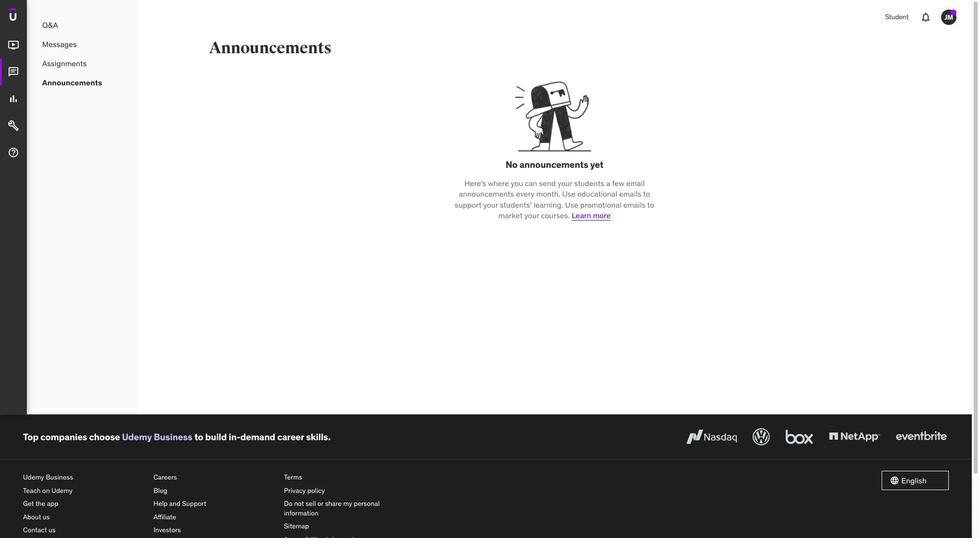 Task type: locate. For each thing, give the bounding box(es) containing it.
do
[[284, 500, 293, 508]]

1 vertical spatial medium image
[[8, 147, 19, 159]]

your right send
[[558, 178, 573, 188]]

0 horizontal spatial business
[[46, 473, 73, 482]]

jm link
[[938, 6, 961, 29]]

notifications image
[[921, 12, 932, 23]]

us right about
[[43, 513, 50, 522]]

udemy business link up careers
[[122, 431, 193, 443]]

1 vertical spatial business
[[46, 473, 73, 482]]

small image
[[891, 476, 900, 486]]

announcements
[[520, 159, 589, 170], [459, 189, 515, 199]]

terms
[[284, 473, 302, 482]]

2 medium image from the top
[[8, 66, 19, 78]]

medium image
[[8, 93, 19, 105], [8, 147, 19, 159]]

build
[[205, 431, 227, 443]]

english button
[[882, 471, 950, 491]]

affiliate link
[[154, 511, 277, 524]]

top companies choose udemy business to build in-demand career skills.
[[23, 431, 331, 443]]

udemy business teach on udemy get the app about us contact us
[[23, 473, 73, 535]]

2 medium image from the top
[[8, 147, 19, 159]]

the
[[36, 500, 45, 508]]

messages
[[42, 39, 77, 49]]

announcements down the here's
[[459, 189, 515, 199]]

jm
[[945, 13, 954, 21]]

announcements up send
[[520, 159, 589, 170]]

support
[[182, 500, 207, 508]]

sitemap link
[[284, 521, 407, 534]]

support
[[455, 200, 482, 210]]

student link
[[880, 6, 915, 29]]

1 medium image from the top
[[8, 39, 19, 51]]

medium image
[[8, 39, 19, 51], [8, 66, 19, 78], [8, 120, 19, 132]]

business up careers
[[154, 431, 193, 443]]

udemy right the choose
[[122, 431, 152, 443]]

1 horizontal spatial business
[[154, 431, 193, 443]]

market
[[499, 211, 523, 220]]

udemy up teach
[[23, 473, 44, 482]]

0 vertical spatial emails
[[620, 189, 642, 199]]

here's
[[465, 178, 487, 188]]

0 vertical spatial announcements
[[209, 38, 332, 58]]

not
[[294, 500, 304, 508]]

0 vertical spatial medium image
[[8, 93, 19, 105]]

0 vertical spatial medium image
[[8, 39, 19, 51]]

assignments
[[42, 58, 87, 68]]

learn more
[[572, 211, 611, 220]]

your down students'
[[525, 211, 540, 220]]

about us link
[[23, 511, 146, 524]]

1 horizontal spatial announcements
[[520, 159, 589, 170]]

top
[[23, 431, 39, 443]]

share
[[325, 500, 342, 508]]

your right support in the top left of the page
[[484, 200, 498, 210]]

your
[[558, 178, 573, 188], [484, 200, 498, 210], [525, 211, 540, 220]]

contact us link
[[23, 524, 146, 538]]

here's where you can send your students a few email announcements every month. use educational emails to support your students' learning. use promotional emails to market your courses.
[[455, 178, 655, 220]]

students
[[575, 178, 605, 188]]

where
[[488, 178, 509, 188]]

1 vertical spatial your
[[484, 200, 498, 210]]

business up "on"
[[46, 473, 73, 482]]

1 vertical spatial udemy
[[23, 473, 44, 482]]

in-
[[229, 431, 241, 443]]

us
[[43, 513, 50, 522], [49, 526, 56, 535]]

1 vertical spatial emails
[[624, 200, 646, 210]]

announcements link
[[27, 73, 137, 92]]

0 vertical spatial udemy
[[122, 431, 152, 443]]

a
[[607, 178, 611, 188]]

us right the contact
[[49, 526, 56, 535]]

blog link
[[154, 485, 277, 498]]

emails
[[620, 189, 642, 199], [624, 200, 646, 210]]

2 vertical spatial medium image
[[8, 120, 19, 132]]

policy
[[308, 487, 325, 495]]

use up learn
[[566, 200, 579, 210]]

careers
[[154, 473, 177, 482]]

get
[[23, 500, 34, 508]]

udemy
[[122, 431, 152, 443], [23, 473, 44, 482], [51, 487, 73, 495]]

2 vertical spatial your
[[525, 211, 540, 220]]

volkswagen image
[[751, 427, 772, 448]]

companies
[[40, 431, 87, 443]]

help and support link
[[154, 498, 277, 511]]

use right month.
[[563, 189, 576, 199]]

1 vertical spatial medium image
[[8, 66, 19, 78]]

0 vertical spatial to
[[644, 189, 651, 199]]

no announcements yet
[[506, 159, 604, 170]]

my
[[344, 500, 352, 508]]

month.
[[537, 189, 561, 199]]

sell
[[306, 500, 316, 508]]

help
[[154, 500, 168, 508]]

0 horizontal spatial your
[[484, 200, 498, 210]]

netapp image
[[828, 427, 883, 448]]

send
[[539, 178, 556, 188]]

every
[[516, 189, 535, 199]]

information
[[284, 509, 319, 518]]

1 horizontal spatial udemy
[[51, 487, 73, 495]]

assignments link
[[27, 54, 137, 73]]

q&a link
[[27, 15, 137, 35]]

0 vertical spatial announcements
[[520, 159, 589, 170]]

use
[[563, 189, 576, 199], [566, 200, 579, 210]]

or
[[318, 500, 324, 508]]

1 vertical spatial announcements
[[42, 78, 102, 87]]

learning.
[[534, 200, 564, 210]]

educational
[[578, 189, 618, 199]]

0 vertical spatial udemy business link
[[122, 431, 193, 443]]

business
[[154, 431, 193, 443], [46, 473, 73, 482]]

announcements
[[209, 38, 332, 58], [42, 78, 102, 87]]

2 horizontal spatial udemy
[[122, 431, 152, 443]]

0 horizontal spatial announcements
[[459, 189, 515, 199]]

1 vertical spatial use
[[566, 200, 579, 210]]

udemy business link up the get the app "link"
[[23, 471, 146, 485]]

get the app link
[[23, 498, 146, 511]]

1 vertical spatial announcements
[[459, 189, 515, 199]]

personal
[[354, 500, 380, 508]]

2 horizontal spatial your
[[558, 178, 573, 188]]

udemy right "on"
[[51, 487, 73, 495]]

yet
[[591, 159, 604, 170]]

to
[[644, 189, 651, 199], [648, 200, 655, 210], [194, 431, 203, 443]]

1 horizontal spatial your
[[525, 211, 540, 220]]

udemy business link
[[122, 431, 193, 443], [23, 471, 146, 485]]

you have alerts image
[[951, 10, 957, 15]]

sitemap
[[284, 522, 309, 531]]

no
[[506, 159, 518, 170]]



Task type: describe. For each thing, give the bounding box(es) containing it.
and
[[169, 500, 181, 508]]

q&a
[[42, 20, 58, 30]]

eventbrite image
[[894, 427, 950, 448]]

careers blog help and support affiliate investors
[[154, 473, 207, 535]]

0 vertical spatial your
[[558, 178, 573, 188]]

about
[[23, 513, 41, 522]]

english
[[902, 476, 927, 486]]

privacy policy link
[[284, 485, 407, 498]]

learn more link
[[572, 211, 611, 220]]

few
[[613, 178, 625, 188]]

skills.
[[306, 431, 331, 443]]

1 vertical spatial udemy business link
[[23, 471, 146, 485]]

do not sell or share my personal information button
[[284, 498, 407, 521]]

1 horizontal spatial announcements
[[209, 38, 332, 58]]

3 medium image from the top
[[8, 120, 19, 132]]

teach
[[23, 487, 41, 495]]

0 vertical spatial us
[[43, 513, 50, 522]]

student
[[886, 13, 909, 21]]

nasdaq image
[[685, 427, 740, 448]]

contact
[[23, 526, 47, 535]]

app
[[47, 500, 58, 508]]

messages link
[[27, 35, 137, 54]]

investors
[[154, 526, 181, 535]]

2 vertical spatial udemy
[[51, 487, 73, 495]]

investors link
[[154, 524, 277, 538]]

students'
[[500, 200, 532, 210]]

more
[[593, 211, 611, 220]]

you
[[511, 178, 523, 188]]

demand
[[240, 431, 276, 443]]

announcements inside here's where you can send your students a few email announcements every month. use educational emails to support your students' learning. use promotional emails to market your courses.
[[459, 189, 515, 199]]

terms link
[[284, 471, 407, 485]]

udemy image
[[10, 8, 53, 24]]

on
[[42, 487, 50, 495]]

1 medium image from the top
[[8, 93, 19, 105]]

learn
[[572, 211, 592, 220]]

business inside udemy business teach on udemy get the app about us contact us
[[46, 473, 73, 482]]

0 horizontal spatial announcements
[[42, 78, 102, 87]]

can
[[525, 178, 538, 188]]

career
[[277, 431, 304, 443]]

1 vertical spatial to
[[648, 200, 655, 210]]

email
[[627, 178, 645, 188]]

0 horizontal spatial udemy
[[23, 473, 44, 482]]

0 vertical spatial use
[[563, 189, 576, 199]]

box image
[[784, 427, 816, 448]]

choose
[[89, 431, 120, 443]]

1 vertical spatial us
[[49, 526, 56, 535]]

affiliate
[[154, 513, 176, 522]]

2 vertical spatial to
[[194, 431, 203, 443]]

careers link
[[154, 471, 277, 485]]

0 vertical spatial business
[[154, 431, 193, 443]]

privacy
[[284, 487, 306, 495]]

promotional
[[581, 200, 622, 210]]

courses.
[[541, 211, 570, 220]]

teach on udemy link
[[23, 485, 146, 498]]

blog
[[154, 487, 168, 495]]

terms privacy policy do not sell or share my personal information sitemap
[[284, 473, 380, 531]]



Task type: vqa. For each thing, say whether or not it's contained in the screenshot.
get
yes



